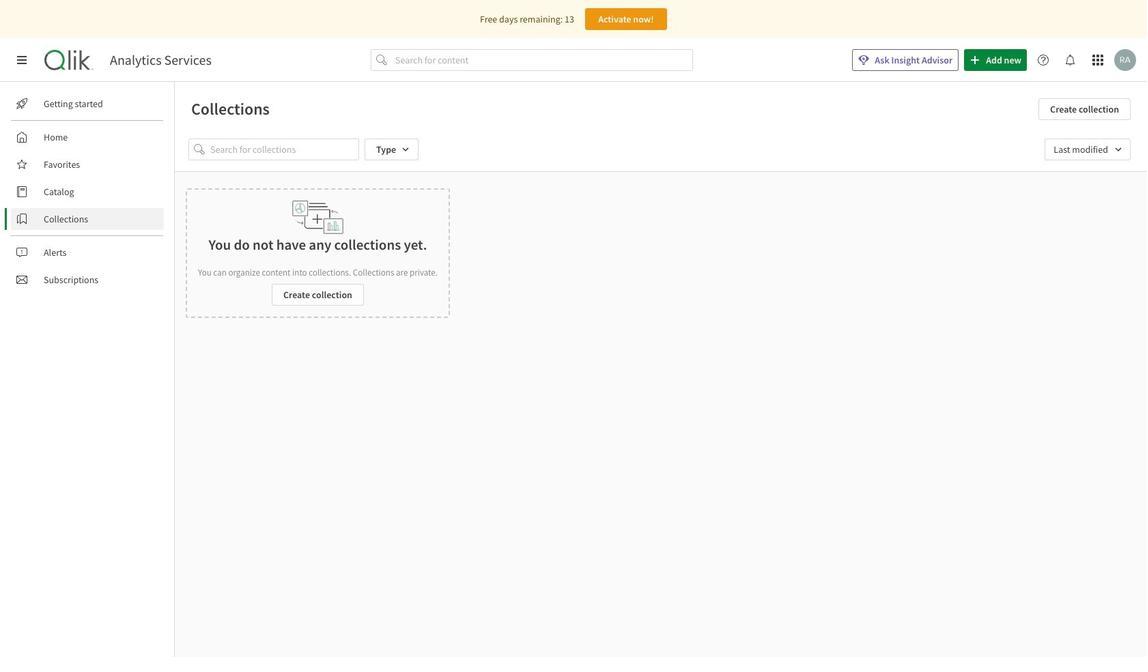 Task type: describe. For each thing, give the bounding box(es) containing it.
filters region
[[175, 128, 1148, 171]]

Search for collections text field
[[210, 139, 359, 161]]

create collection element
[[186, 189, 450, 318]]

Search for content text field
[[393, 49, 694, 71]]



Task type: locate. For each thing, give the bounding box(es) containing it.
analytics services element
[[110, 52, 212, 68]]

None field
[[1046, 139, 1131, 161]]

navigation pane element
[[0, 87, 174, 297]]

none field inside filters region
[[1046, 139, 1131, 161]]

close sidebar menu image
[[16, 55, 27, 66]]

ruby anderson image
[[1115, 49, 1137, 71]]



Task type: vqa. For each thing, say whether or not it's contained in the screenshot.
Ruby Anderson ELEMENT
no



